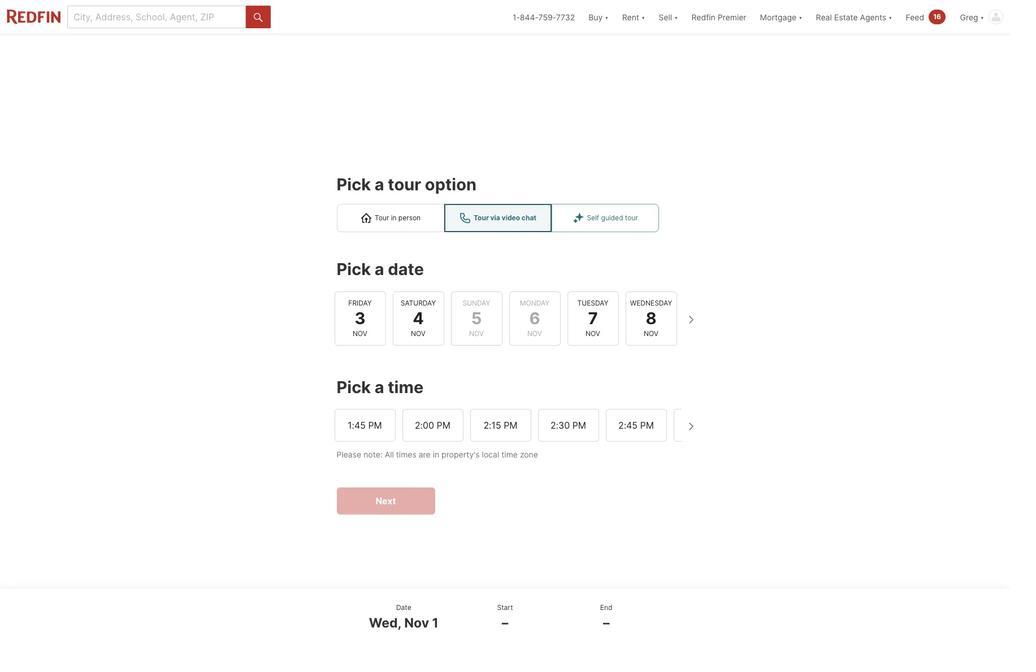 Task type: describe. For each thing, give the bounding box(es) containing it.
zone
[[520, 450, 538, 460]]

2:30
[[551, 420, 570, 432]]

guided
[[602, 214, 624, 223]]

2:15 pm
[[484, 420, 518, 432]]

1:45
[[348, 420, 366, 432]]

pick a tour option
[[337, 175, 477, 195]]

nov for 7
[[586, 330, 601, 338]]

buy ▾ button
[[589, 0, 609, 34]]

2 next image from the top
[[682, 418, 700, 436]]

8
[[646, 309, 657, 328]]

sell ▾
[[659, 12, 678, 22]]

pm for 2:30 pm
[[573, 420, 587, 432]]

▾ for sell ▾
[[675, 12, 678, 22]]

nov for 4
[[411, 330, 426, 338]]

6
[[530, 309, 541, 328]]

via
[[491, 214, 501, 223]]

mortgage
[[761, 12, 797, 22]]

2:00 pm button
[[402, 409, 464, 442]]

wednesday 8 nov
[[631, 299, 673, 338]]

tour for tour in person
[[375, 214, 389, 223]]

▾ for buy ▾
[[605, 12, 609, 22]]

redfin premier
[[692, 12, 747, 22]]

wed,
[[369, 616, 402, 632]]

local
[[482, 450, 500, 460]]

note:
[[364, 450, 383, 460]]

option
[[425, 175, 477, 195]]

4
[[413, 309, 424, 328]]

759-
[[539, 12, 556, 22]]

5
[[472, 309, 482, 328]]

tour in person option
[[337, 204, 444, 233]]

buy
[[589, 12, 603, 22]]

times
[[396, 450, 417, 460]]

real
[[817, 12, 833, 22]]

please note: all times are in property's local time zone
[[337, 450, 538, 460]]

a for time
[[375, 378, 384, 397]]

buy ▾ button
[[582, 0, 616, 34]]

self guided tour
[[587, 214, 638, 223]]

real estate agents ▾ button
[[810, 0, 900, 34]]

greg
[[961, 12, 979, 22]]

mortgage ▾
[[761, 12, 803, 22]]

mortgage ▾ button
[[754, 0, 810, 34]]

estate
[[835, 12, 858, 22]]

pick a time
[[337, 378, 424, 397]]

tuesday
[[578, 299, 609, 307]]

next button
[[337, 488, 435, 515]]

nov for 6
[[528, 330, 542, 338]]

rent ▾
[[623, 12, 646, 22]]

nov inside the date wed, nov 1
[[405, 616, 429, 632]]

1 horizontal spatial in
[[433, 450, 440, 460]]

monday 6 nov
[[520, 299, 550, 338]]

0 vertical spatial time
[[388, 378, 424, 397]]

2:45 pm button
[[606, 409, 667, 442]]

chat
[[522, 214, 537, 223]]

pick for pick a time
[[337, 378, 371, 397]]

real estate agents ▾ link
[[817, 0, 893, 34]]

agents
[[861, 12, 887, 22]]

pick for pick a date
[[337, 260, 371, 280]]

2:45
[[619, 420, 638, 432]]

submit search image
[[254, 13, 263, 22]]

tuesday 7 nov
[[578, 299, 609, 338]]

1-844-759-7732
[[513, 12, 575, 22]]

sell
[[659, 12, 673, 22]]

2:15
[[484, 420, 502, 432]]

redfin premier button
[[685, 0, 754, 34]]

all
[[385, 450, 394, 460]]

wednesday
[[631, 299, 673, 307]]

mortgage ▾ button
[[761, 0, 803, 34]]

2:45 pm
[[619, 420, 654, 432]]

pm for 2:45 pm
[[641, 420, 654, 432]]

self guided tour option
[[552, 204, 659, 233]]

redfin
[[692, 12, 716, 22]]

rent ▾ button
[[616, 0, 652, 34]]

844-
[[520, 12, 539, 22]]

1:45 pm
[[348, 420, 382, 432]]

5 ▾ from the left
[[889, 12, 893, 22]]

premier
[[718, 12, 747, 22]]

rent ▾ button
[[623, 0, 646, 34]]

City, Address, School, Agent, ZIP search field
[[67, 6, 246, 28]]

3
[[355, 309, 366, 328]]



Task type: vqa. For each thing, say whether or not it's contained in the screenshot.
brokerage
no



Task type: locate. For each thing, give the bounding box(es) containing it.
nov inside saturday 4 nov
[[411, 330, 426, 338]]

nov down 4
[[411, 330, 426, 338]]

friday
[[349, 299, 372, 307]]

1 vertical spatial in
[[433, 450, 440, 460]]

1 pick from the top
[[337, 175, 371, 195]]

5 pm from the left
[[641, 420, 654, 432]]

feed
[[906, 12, 925, 22]]

tour in person
[[375, 214, 421, 223]]

2 – from the left
[[604, 616, 610, 632]]

4 pm from the left
[[573, 420, 587, 432]]

2 ▾ from the left
[[642, 12, 646, 22]]

tour via video chat option
[[444, 204, 552, 233]]

1-844-759-7732 link
[[513, 12, 575, 22]]

2 a from the top
[[375, 260, 384, 280]]

please
[[337, 450, 362, 460]]

buy ▾
[[589, 12, 609, 22]]

– for start –
[[502, 616, 509, 632]]

date wed, nov 1
[[369, 604, 439, 632]]

2:30 pm
[[551, 420, 587, 432]]

0 horizontal spatial tour
[[388, 175, 421, 195]]

▾ right mortgage
[[799, 12, 803, 22]]

3 a from the top
[[375, 378, 384, 397]]

a left date
[[375, 260, 384, 280]]

next
[[376, 496, 396, 507]]

pick up friday
[[337, 260, 371, 280]]

monday
[[520, 299, 550, 307]]

1 next image from the top
[[682, 311, 700, 329]]

in
[[391, 214, 397, 223], [433, 450, 440, 460]]

4 ▾ from the left
[[799, 12, 803, 22]]

0 vertical spatial a
[[375, 175, 384, 195]]

tour right "guided"
[[626, 214, 638, 223]]

time
[[388, 378, 424, 397], [502, 450, 518, 460]]

tour inside option
[[474, 214, 489, 223]]

a for tour
[[375, 175, 384, 195]]

– inside "start –"
[[502, 616, 509, 632]]

▾ right sell
[[675, 12, 678, 22]]

▾
[[605, 12, 609, 22], [642, 12, 646, 22], [675, 12, 678, 22], [799, 12, 803, 22], [889, 12, 893, 22], [981, 12, 985, 22]]

time up 2:00
[[388, 378, 424, 397]]

time right local
[[502, 450, 518, 460]]

1 vertical spatial tour
[[626, 214, 638, 223]]

tour for a
[[388, 175, 421, 195]]

pick for pick a tour option
[[337, 175, 371, 195]]

tour inside option
[[626, 214, 638, 223]]

1 vertical spatial time
[[502, 450, 518, 460]]

2:00 pm
[[415, 420, 451, 432]]

tour for tour via video chat
[[474, 214, 489, 223]]

1 ▾ from the left
[[605, 12, 609, 22]]

date
[[388, 260, 424, 280]]

nov down 3
[[353, 330, 368, 338]]

nov inside friday 3 nov
[[353, 330, 368, 338]]

0 vertical spatial tour
[[388, 175, 421, 195]]

a
[[375, 175, 384, 195], [375, 260, 384, 280], [375, 378, 384, 397]]

1
[[432, 616, 439, 632]]

tour for guided
[[626, 214, 638, 223]]

0 vertical spatial next image
[[682, 311, 700, 329]]

– inside end –
[[604, 616, 610, 632]]

nov for 3
[[353, 330, 368, 338]]

3 pick from the top
[[337, 378, 371, 397]]

2 vertical spatial pick
[[337, 378, 371, 397]]

–
[[502, 616, 509, 632], [604, 616, 610, 632]]

in inside "option"
[[391, 214, 397, 223]]

nov for 8
[[644, 330, 659, 338]]

list box
[[337, 204, 674, 233]]

pm inside button
[[368, 420, 382, 432]]

rent
[[623, 12, 640, 22]]

sunday
[[463, 299, 491, 307]]

▾ right greg
[[981, 12, 985, 22]]

are
[[419, 450, 431, 460]]

pm for 2:15 pm
[[504, 420, 518, 432]]

nov down 7
[[586, 330, 601, 338]]

pm right 1:45
[[368, 420, 382, 432]]

1 horizontal spatial time
[[502, 450, 518, 460]]

tour
[[375, 214, 389, 223], [474, 214, 489, 223]]

2:30 pm button
[[538, 409, 599, 442]]

person
[[399, 214, 421, 223]]

saturday 4 nov
[[401, 299, 436, 338]]

▾ right agents
[[889, 12, 893, 22]]

next image
[[682, 311, 700, 329], [682, 418, 700, 436]]

tour
[[388, 175, 421, 195], [626, 214, 638, 223]]

1 a from the top
[[375, 175, 384, 195]]

video
[[502, 214, 520, 223]]

real estate agents ▾
[[817, 12, 893, 22]]

end
[[601, 604, 613, 612]]

nov
[[353, 330, 368, 338], [411, 330, 426, 338], [470, 330, 484, 338], [528, 330, 542, 338], [586, 330, 601, 338], [644, 330, 659, 338], [405, 616, 429, 632]]

1-
[[513, 12, 520, 22]]

sunday 5 nov
[[463, 299, 491, 338]]

pm for 2:00 pm
[[437, 420, 451, 432]]

start –
[[497, 604, 513, 632]]

tour inside "option"
[[375, 214, 389, 223]]

0 horizontal spatial time
[[388, 378, 424, 397]]

pick up the tour in person "option"
[[337, 175, 371, 195]]

1 vertical spatial pick
[[337, 260, 371, 280]]

friday 3 nov
[[349, 299, 372, 338]]

self
[[587, 214, 600, 223]]

pick up 1:45
[[337, 378, 371, 397]]

7732
[[556, 12, 575, 22]]

nov down the 5
[[470, 330, 484, 338]]

0 horizontal spatial –
[[502, 616, 509, 632]]

▾ for rent ▾
[[642, 12, 646, 22]]

▾ right "buy"
[[605, 12, 609, 22]]

next image right 2:45 pm button
[[682, 418, 700, 436]]

a up the tour in person "option"
[[375, 175, 384, 195]]

next image right 'wednesday 8 nov' in the right of the page
[[682, 311, 700, 329]]

end –
[[601, 604, 613, 632]]

2 pm from the left
[[437, 420, 451, 432]]

2 vertical spatial a
[[375, 378, 384, 397]]

pick a date
[[337, 260, 424, 280]]

tour up person
[[388, 175, 421, 195]]

nov inside monday 6 nov
[[528, 330, 542, 338]]

1 vertical spatial a
[[375, 260, 384, 280]]

1 horizontal spatial –
[[604, 616, 610, 632]]

saturday
[[401, 299, 436, 307]]

pm right 2:45
[[641, 420, 654, 432]]

1 tour from the left
[[375, 214, 389, 223]]

– down end
[[604, 616, 610, 632]]

nov left 1
[[405, 616, 429, 632]]

▾ for mortgage ▾
[[799, 12, 803, 22]]

2:15 pm button
[[470, 409, 531, 442]]

start
[[497, 604, 513, 612]]

0 horizontal spatial tour
[[375, 214, 389, 223]]

pm inside "button"
[[573, 420, 587, 432]]

1:45 pm button
[[335, 409, 396, 442]]

nov for 5
[[470, 330, 484, 338]]

2:00
[[415, 420, 434, 432]]

sell ▾ button
[[652, 0, 685, 34]]

pm inside 'button'
[[504, 420, 518, 432]]

3 pm from the left
[[504, 420, 518, 432]]

tour via video chat
[[474, 214, 537, 223]]

pm for 1:45 pm
[[368, 420, 382, 432]]

pm right 2:15
[[504, 420, 518, 432]]

a up 1:45 pm button
[[375, 378, 384, 397]]

nov inside sunday 5 nov
[[470, 330, 484, 338]]

date
[[397, 604, 412, 612]]

nov inside 'wednesday 8 nov'
[[644, 330, 659, 338]]

– down "start" at the bottom of page
[[502, 616, 509, 632]]

0 vertical spatial in
[[391, 214, 397, 223]]

pm right 2:00
[[437, 420, 451, 432]]

▾ right rent
[[642, 12, 646, 22]]

tour left the via
[[474, 214, 489, 223]]

▾ for greg ▾
[[981, 12, 985, 22]]

3 ▾ from the left
[[675, 12, 678, 22]]

– for end –
[[604, 616, 610, 632]]

nov inside tuesday 7 nov
[[586, 330, 601, 338]]

sell ▾ button
[[659, 0, 678, 34]]

0 horizontal spatial in
[[391, 214, 397, 223]]

pm
[[368, 420, 382, 432], [437, 420, 451, 432], [504, 420, 518, 432], [573, 420, 587, 432], [641, 420, 654, 432]]

nov down 6
[[528, 330, 542, 338]]

in left person
[[391, 214, 397, 223]]

2 tour from the left
[[474, 214, 489, 223]]

1 pm from the left
[[368, 420, 382, 432]]

tour left person
[[375, 214, 389, 223]]

property's
[[442, 450, 480, 460]]

list box containing tour in person
[[337, 204, 674, 233]]

in right are in the bottom of the page
[[433, 450, 440, 460]]

2 pick from the top
[[337, 260, 371, 280]]

nov down 8
[[644, 330, 659, 338]]

6 ▾ from the left
[[981, 12, 985, 22]]

1 vertical spatial next image
[[682, 418, 700, 436]]

0 vertical spatial pick
[[337, 175, 371, 195]]

1 horizontal spatial tour
[[626, 214, 638, 223]]

pm right 2:30
[[573, 420, 587, 432]]

1 horizontal spatial tour
[[474, 214, 489, 223]]

16
[[934, 12, 942, 21]]

7
[[588, 309, 598, 328]]

1 – from the left
[[502, 616, 509, 632]]

a for date
[[375, 260, 384, 280]]

greg ▾
[[961, 12, 985, 22]]



